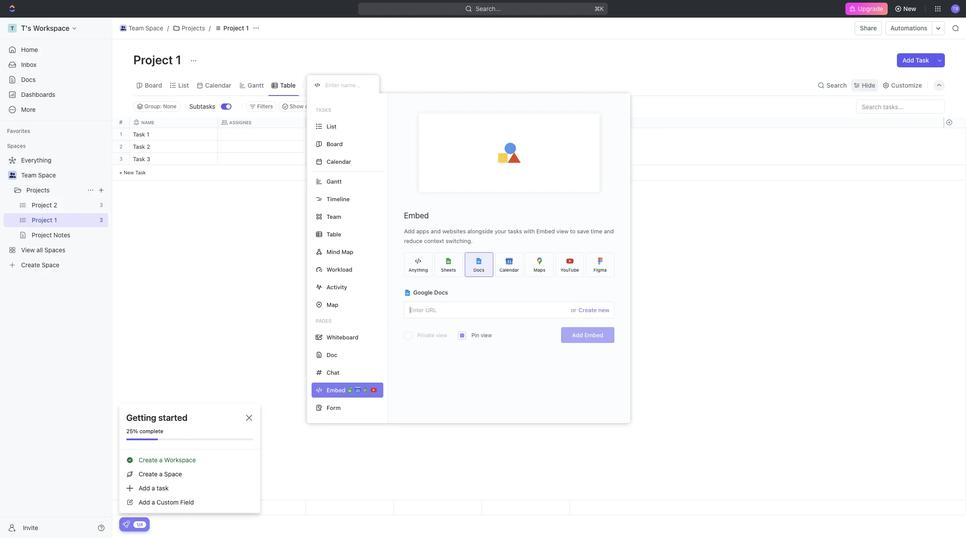Task type: vqa. For each thing, say whether or not it's contained in the screenshot.
or Create new
yes



Task type: locate. For each thing, give the bounding box(es) containing it.
1 horizontal spatial gantt
[[327, 178, 342, 185]]

1 horizontal spatial projects link
[[171, 23, 207, 33]]

save
[[578, 228, 590, 235]]

user group image
[[121, 26, 126, 30], [9, 173, 16, 178]]

0 horizontal spatial table
[[280, 81, 296, 89]]

started
[[158, 413, 188, 423]]

add inside "button"
[[573, 332, 583, 339]]

new task
[[124, 170, 146, 175]]

map right mind
[[342, 248, 354, 255]]

Enter URL text field
[[405, 302, 571, 318]]

add inside button
[[903, 56, 915, 64]]

do
[[320, 132, 327, 137], [320, 144, 327, 150], [320, 156, 327, 162]]

calendar
[[205, 81, 232, 89], [327, 158, 351, 165], [500, 267, 519, 272]]

2 to do from the top
[[311, 144, 327, 150]]

2 for 1
[[120, 144, 123, 149]]

embed
[[404, 211, 429, 220], [537, 228, 555, 235], [585, 332, 604, 339]]

2 horizontal spatial embed
[[585, 332, 604, 339]]

upgrade
[[859, 5, 884, 12]]

add for add embed
[[573, 332, 583, 339]]

to do cell
[[306, 128, 394, 140], [306, 141, 394, 152], [306, 153, 394, 165]]

0 vertical spatial to do
[[311, 132, 327, 137]]

new for new
[[904, 5, 917, 12]]

0 vertical spatial list
[[178, 81, 189, 89]]

or create new
[[571, 306, 610, 313]]

sidebar navigation
[[0, 18, 112, 538]]

list
[[178, 81, 189, 89], [327, 123, 337, 130]]

add
[[903, 56, 915, 64], [404, 228, 415, 235], [573, 332, 583, 339], [139, 485, 150, 492], [139, 499, 150, 506]]

docs
[[21, 76, 36, 83], [474, 267, 485, 272], [435, 289, 448, 296]]

embed up apps
[[404, 211, 429, 220]]

apps
[[417, 228, 430, 235]]

0 horizontal spatial projects link
[[26, 183, 84, 197]]

user group image inside sidebar navigation
[[9, 173, 16, 178]]

calendar up subtasks button
[[205, 81, 232, 89]]

1 vertical spatial team
[[21, 171, 36, 179]]

figma
[[594, 267, 607, 272]]

1 vertical spatial team space
[[21, 171, 56, 179]]

1 horizontal spatial new
[[904, 5, 917, 12]]

project 1
[[224, 24, 249, 32], [133, 52, 184, 67]]

2 horizontal spatial team
[[327, 213, 342, 220]]

row
[[130, 117, 570, 128]]

0 horizontal spatial project 1
[[133, 52, 184, 67]]

1 horizontal spatial embed
[[537, 228, 555, 235]]

2 ‎task from the top
[[133, 143, 145, 150]]

‎task up ‎task 2 on the left top of the page
[[133, 131, 145, 138]]

0 vertical spatial do
[[320, 132, 327, 137]]

add down or on the bottom of the page
[[573, 332, 583, 339]]

1
[[246, 24, 249, 32], [176, 52, 182, 67], [147, 131, 149, 138], [120, 131, 122, 137]]

1 horizontal spatial calendar
[[327, 158, 351, 165]]

1 vertical spatial project 1
[[133, 52, 184, 67]]

spaces
[[7, 143, 26, 149]]

0 horizontal spatial view
[[436, 332, 448, 339]]

0 horizontal spatial new
[[124, 170, 134, 175]]

task inside press space to select this row. row
[[133, 155, 145, 163]]

3 to do cell from the top
[[306, 153, 394, 165]]

1 vertical spatial project
[[133, 52, 173, 67]]

1 vertical spatial task
[[133, 155, 145, 163]]

new
[[904, 5, 917, 12], [124, 170, 134, 175]]

2 to do cell from the top
[[306, 141, 394, 152]]

team space link
[[118, 23, 166, 33], [21, 168, 107, 182]]

‎task 1
[[133, 131, 149, 138]]

task down the task 3
[[135, 170, 146, 175]]

new up automations
[[904, 5, 917, 12]]

3 to do from the top
[[311, 156, 327, 162]]

1 horizontal spatial team space link
[[118, 23, 166, 33]]

share button
[[855, 21, 883, 35]]

share
[[861, 24, 878, 32]]

2 horizontal spatial view
[[557, 228, 569, 235]]

to
[[311, 132, 318, 137], [311, 144, 318, 150], [311, 156, 318, 162], [571, 228, 576, 235]]

hide
[[863, 81, 876, 89]]

‎task down ‎task 1 on the left top of the page
[[133, 143, 145, 150]]

3 left the task 3
[[120, 156, 123, 162]]

projects link inside sidebar navigation
[[26, 183, 84, 197]]

board link
[[143, 79, 162, 91]]

gantt up timeline
[[327, 178, 342, 185]]

0 vertical spatial docs
[[21, 76, 36, 83]]

1 / from the left
[[167, 24, 169, 32]]

alongside
[[468, 228, 494, 235]]

switching.
[[446, 237, 473, 244]]

2 vertical spatial do
[[320, 156, 327, 162]]

grid
[[112, 117, 967, 515]]

team inside sidebar navigation
[[21, 171, 36, 179]]

to do for task 3
[[311, 156, 327, 162]]

‎task 2
[[133, 143, 150, 150]]

1/4
[[137, 522, 143, 527]]

3 down ‎task 2 on the left top of the page
[[147, 155, 150, 163]]

1 horizontal spatial board
[[327, 140, 343, 147]]

1 vertical spatial to do
[[311, 144, 327, 150]]

embed inside "button"
[[585, 332, 604, 339]]

board left list link
[[145, 81, 162, 89]]

space
[[146, 24, 163, 32], [38, 171, 56, 179], [164, 470, 182, 478]]

view right private
[[436, 332, 448, 339]]

0 vertical spatial task
[[916, 56, 930, 64]]

docs down inbox
[[21, 76, 36, 83]]

to for task 3
[[311, 156, 318, 162]]

add down add a task
[[139, 499, 150, 506]]

0 vertical spatial to do cell
[[306, 128, 394, 140]]

0 horizontal spatial project
[[133, 52, 173, 67]]

1 horizontal spatial projects
[[182, 24, 205, 32]]

0 vertical spatial team space
[[129, 24, 163, 32]]

mind map
[[327, 248, 354, 255]]

view left save
[[557, 228, 569, 235]]

grid containing ‎task 1
[[112, 117, 967, 515]]

board
[[145, 81, 162, 89], [327, 140, 343, 147]]

docs right 'google'
[[435, 289, 448, 296]]

2 vertical spatial space
[[164, 470, 182, 478]]

customize
[[892, 81, 923, 89]]

2 do from the top
[[320, 144, 327, 150]]

0 vertical spatial board
[[145, 81, 162, 89]]

new button
[[892, 2, 922, 16]]

1 vertical spatial projects link
[[26, 183, 84, 197]]

0 vertical spatial create
[[579, 306, 597, 313]]

show closed
[[290, 103, 322, 110]]

1 horizontal spatial docs
[[435, 289, 448, 296]]

create up create a space
[[139, 456, 158, 464]]

0 horizontal spatial 2
[[120, 144, 123, 149]]

0 vertical spatial ‎task
[[133, 131, 145, 138]]

table up mind
[[327, 231, 342, 238]]

calendar up timeline
[[327, 158, 351, 165]]

create a workspace
[[139, 456, 196, 464]]

and up context
[[431, 228, 441, 235]]

0 vertical spatial user group image
[[121, 26, 126, 30]]

0 vertical spatial space
[[146, 24, 163, 32]]

1 horizontal spatial user group image
[[121, 26, 126, 30]]

board inside board link
[[145, 81, 162, 89]]

1 vertical spatial ‎task
[[133, 143, 145, 150]]

to inside add apps and websites alongside your tasks with embed view to save time and reduce context switching.
[[571, 228, 576, 235]]

workspace
[[164, 456, 196, 464]]

new
[[599, 306, 610, 313]]

complete
[[140, 428, 163, 435]]

0 horizontal spatial /
[[167, 24, 169, 32]]

dashboards link
[[4, 88, 108, 102]]

1 vertical spatial calendar
[[327, 158, 351, 165]]

view
[[557, 228, 569, 235], [436, 332, 448, 339], [481, 332, 492, 339]]

embed down "or create new"
[[585, 332, 604, 339]]

docs right sheets
[[474, 267, 485, 272]]

view button
[[307, 79, 336, 91]]

1 vertical spatial docs
[[474, 267, 485, 272]]

0 horizontal spatial and
[[431, 228, 441, 235]]

task inside button
[[916, 56, 930, 64]]

press space to select this row. row containing 1
[[112, 128, 130, 141]]

board down tasks
[[327, 140, 343, 147]]

1 horizontal spatial view
[[481, 332, 492, 339]]

docs inside sidebar navigation
[[21, 76, 36, 83]]

0 horizontal spatial gantt
[[248, 81, 264, 89]]

team space
[[129, 24, 163, 32], [21, 171, 56, 179]]

to do cell for ‎task 1
[[306, 128, 394, 140]]

0 horizontal spatial projects
[[26, 186, 50, 194]]

table up show
[[280, 81, 296, 89]]

add inside add apps and websites alongside your tasks with embed view to save time and reduce context switching.
[[404, 228, 415, 235]]

search...
[[476, 5, 501, 12]]

press space to select this row. row containing ‎task 1
[[130, 128, 570, 142]]

new inside button
[[904, 5, 917, 12]]

0 horizontal spatial team
[[21, 171, 36, 179]]

tasks
[[508, 228, 523, 235]]

2 vertical spatial create
[[139, 470, 158, 478]]

a left task
[[152, 485, 155, 492]]

0 horizontal spatial 3
[[120, 156, 123, 162]]

1 vertical spatial space
[[38, 171, 56, 179]]

1 vertical spatial do
[[320, 144, 327, 150]]

sheets
[[441, 267, 456, 272]]

upgrade link
[[846, 3, 888, 15]]

1 vertical spatial list
[[327, 123, 337, 130]]

0 horizontal spatial user group image
[[9, 173, 16, 178]]

embed right with
[[537, 228, 555, 235]]

add left task
[[139, 485, 150, 492]]

add up the reduce
[[404, 228, 415, 235]]

table link
[[279, 79, 296, 91]]

0 horizontal spatial embed
[[404, 211, 429, 220]]

view right pin
[[481, 332, 492, 339]]

a up task
[[159, 470, 163, 478]]

projects inside sidebar navigation
[[26, 186, 50, 194]]

docs link
[[4, 73, 108, 87]]

or
[[571, 306, 577, 313]]

3 do from the top
[[320, 156, 327, 162]]

google docs
[[414, 289, 448, 296]]

0 vertical spatial gantt
[[248, 81, 264, 89]]

/
[[167, 24, 169, 32], [209, 24, 211, 32]]

2 left ‎task 2 on the left top of the page
[[120, 144, 123, 149]]

0 horizontal spatial calendar
[[205, 81, 232, 89]]

2 inside press space to select this row. row
[[147, 143, 150, 150]]

0 vertical spatial new
[[904, 5, 917, 12]]

0 horizontal spatial docs
[[21, 76, 36, 83]]

space inside sidebar navigation
[[38, 171, 56, 179]]

list up subtasks button
[[178, 81, 189, 89]]

0 vertical spatial map
[[342, 248, 354, 255]]

view for private view
[[436, 332, 448, 339]]

1 vertical spatial user group image
[[9, 173, 16, 178]]

a down add a task
[[152, 499, 155, 506]]

and right time
[[604, 228, 614, 235]]

task down ‎task 2 on the left top of the page
[[133, 155, 145, 163]]

1 horizontal spatial table
[[327, 231, 342, 238]]

cell
[[218, 128, 306, 140], [394, 128, 482, 140], [218, 141, 306, 152], [394, 141, 482, 152], [218, 153, 306, 165], [394, 153, 482, 165]]

2 for ‎task
[[147, 143, 150, 150]]

‎task for ‎task 2
[[133, 143, 145, 150]]

add up customize
[[903, 56, 915, 64]]

2 vertical spatial embed
[[585, 332, 604, 339]]

to do
[[311, 132, 327, 137], [311, 144, 327, 150], [311, 156, 327, 162]]

tree
[[4, 153, 108, 272]]

map down activity
[[327, 301, 339, 308]]

2 vertical spatial to do
[[311, 156, 327, 162]]

1 horizontal spatial /
[[209, 24, 211, 32]]

1 vertical spatial gantt
[[327, 178, 342, 185]]

1 do from the top
[[320, 132, 327, 137]]

calendar left maps
[[500, 267, 519, 272]]

create up add a task
[[139, 470, 158, 478]]

1 to do cell from the top
[[306, 128, 394, 140]]

‎task
[[133, 131, 145, 138], [133, 143, 145, 150]]

2 vertical spatial team
[[327, 213, 342, 220]]

create right or on the bottom of the page
[[579, 306, 597, 313]]

2 vertical spatial task
[[135, 170, 146, 175]]

3 inside press space to select this row. row
[[147, 155, 150, 163]]

team space inside tree
[[21, 171, 56, 179]]

1 vertical spatial to do cell
[[306, 141, 394, 152]]

to do for ‎task 2
[[311, 144, 327, 150]]

create for create a space
[[139, 470, 158, 478]]

a up create a space
[[159, 456, 163, 464]]

1 to do from the top
[[311, 132, 327, 137]]

tree containing team space
[[4, 153, 108, 272]]

list down tasks
[[327, 123, 337, 130]]

1 vertical spatial projects
[[26, 186, 50, 194]]

0 horizontal spatial team space
[[21, 171, 56, 179]]

favorites button
[[4, 126, 34, 137]]

add for add task
[[903, 56, 915, 64]]

1 horizontal spatial project
[[224, 24, 244, 32]]

1 2 3
[[120, 131, 123, 162]]

press space to select this row. row
[[112, 128, 130, 141], [130, 128, 570, 142], [112, 141, 130, 153], [130, 141, 570, 154], [112, 153, 130, 165], [130, 153, 570, 167], [130, 500, 570, 515]]

getting started
[[126, 413, 188, 423]]

1 ‎task from the top
[[133, 131, 145, 138]]

1 vertical spatial embed
[[537, 228, 555, 235]]

Enter name... field
[[325, 81, 372, 89]]

add embed button
[[562, 327, 615, 343]]

2 inside the 1 2 3
[[120, 144, 123, 149]]

0 vertical spatial project 1
[[224, 24, 249, 32]]

0 horizontal spatial board
[[145, 81, 162, 89]]

embed inside add apps and websites alongside your tasks with embed view to save time and reduce context switching.
[[537, 228, 555, 235]]

to do cell for ‎task 2
[[306, 141, 394, 152]]

2 up the task 3
[[147, 143, 150, 150]]

2 vertical spatial to do cell
[[306, 153, 394, 165]]

to do for ‎task 1
[[311, 132, 327, 137]]

row group
[[112, 128, 130, 181], [130, 128, 570, 181], [944, 128, 966, 181], [944, 500, 966, 515]]

row group containing 1 2 3
[[112, 128, 130, 181]]

25%
[[126, 428, 138, 435]]

0 vertical spatial table
[[280, 81, 296, 89]]

1 vertical spatial create
[[139, 456, 158, 464]]

new down the task 3
[[124, 170, 134, 175]]

team
[[129, 24, 144, 32], [21, 171, 36, 179], [327, 213, 342, 220]]

do for 3
[[320, 156, 327, 162]]

a for space
[[159, 470, 163, 478]]

1 horizontal spatial 3
[[147, 155, 150, 163]]

0 horizontal spatial team space link
[[21, 168, 107, 182]]

2 vertical spatial calendar
[[500, 267, 519, 272]]

field
[[180, 499, 194, 506]]

0 horizontal spatial list
[[178, 81, 189, 89]]

gantt left table link
[[248, 81, 264, 89]]

task up customize
[[916, 56, 930, 64]]

a
[[159, 456, 163, 464], [159, 470, 163, 478], [152, 485, 155, 492], [152, 499, 155, 506]]

0 vertical spatial calendar
[[205, 81, 232, 89]]

view for pin view
[[481, 332, 492, 339]]

project
[[224, 24, 244, 32], [133, 52, 173, 67]]



Task type: describe. For each thing, give the bounding box(es) containing it.
do for 2
[[320, 144, 327, 150]]

closed
[[305, 103, 322, 110]]

customize button
[[880, 79, 925, 91]]

task for new task
[[135, 170, 146, 175]]

doc
[[327, 351, 338, 358]]

1 vertical spatial team space link
[[21, 168, 107, 182]]

1 and from the left
[[431, 228, 441, 235]]

google
[[414, 289, 433, 296]]

1 vertical spatial board
[[327, 140, 343, 147]]

create for create a workspace
[[139, 456, 158, 464]]

inbox
[[21, 61, 37, 68]]

show closed button
[[279, 101, 326, 112]]

add for add a custom field
[[139, 499, 150, 506]]

task
[[157, 485, 169, 492]]

list link
[[177, 79, 189, 91]]

view inside add apps and websites alongside your tasks with embed view to save time and reduce context switching.
[[557, 228, 569, 235]]

your
[[495, 228, 507, 235]]

to do cell for task 3
[[306, 153, 394, 165]]

timeline
[[327, 195, 350, 202]]

0 vertical spatial embed
[[404, 211, 429, 220]]

1 horizontal spatial project 1
[[224, 24, 249, 32]]

project 1 link
[[213, 23, 251, 33]]

0 horizontal spatial map
[[327, 301, 339, 308]]

calendar link
[[204, 79, 232, 91]]

2 horizontal spatial calendar
[[500, 267, 519, 272]]

a for task
[[152, 485, 155, 492]]

a for workspace
[[159, 456, 163, 464]]

add for add a task
[[139, 485, 150, 492]]

2 / from the left
[[209, 24, 211, 32]]

pages
[[316, 318, 332, 324]]

search button
[[816, 79, 850, 91]]

0 vertical spatial team space link
[[118, 23, 166, 33]]

add for add apps and websites alongside your tasks with embed view to save time and reduce context switching.
[[404, 228, 415, 235]]

onboarding checklist button image
[[123, 521, 130, 528]]

view
[[318, 81, 333, 89]]

mind
[[327, 248, 340, 255]]

add task button
[[898, 53, 935, 67]]

automations
[[891, 24, 928, 32]]

1 horizontal spatial team
[[129, 24, 144, 32]]

do for 1
[[320, 132, 327, 137]]

show
[[290, 103, 304, 110]]

pin
[[472, 332, 480, 339]]

2 and from the left
[[604, 228, 614, 235]]

tasks
[[316, 107, 332, 113]]

1 inside press space to select this row. row
[[147, 131, 149, 138]]

0 vertical spatial project
[[224, 24, 244, 32]]

form
[[327, 404, 341, 411]]

create a space
[[139, 470, 182, 478]]

time
[[591, 228, 603, 235]]

view button
[[307, 75, 336, 96]]

subtasks
[[189, 103, 216, 110]]

with
[[524, 228, 535, 235]]

inbox link
[[4, 58, 108, 72]]

workload
[[327, 266, 353, 273]]

2 horizontal spatial docs
[[474, 267, 485, 272]]

getting
[[126, 413, 156, 423]]

0 vertical spatial projects
[[182, 24, 205, 32]]

invite
[[23, 524, 38, 531]]

maps
[[534, 267, 546, 272]]

close image
[[246, 415, 252, 421]]

private
[[418, 332, 435, 339]]

to for ‎task 1
[[311, 132, 318, 137]]

hide button
[[852, 79, 879, 91]]

websites
[[443, 228, 466, 235]]

add embed
[[573, 332, 604, 339]]

home
[[21, 46, 38, 53]]

a for custom
[[152, 499, 155, 506]]

new for new task
[[124, 170, 134, 175]]

custom
[[157, 499, 179, 506]]

add task
[[903, 56, 930, 64]]

1 horizontal spatial list
[[327, 123, 337, 130]]

⌘k
[[595, 5, 605, 12]]

1 inside the 1 2 3
[[120, 131, 122, 137]]

anything
[[409, 267, 428, 272]]

search
[[827, 81, 848, 89]]

task for add task
[[916, 56, 930, 64]]

2 horizontal spatial space
[[164, 470, 182, 478]]

25% complete
[[126, 428, 163, 435]]

1 horizontal spatial space
[[146, 24, 163, 32]]

press space to select this row. row containing task 3
[[130, 153, 570, 167]]

pin view
[[472, 332, 492, 339]]

home link
[[4, 43, 108, 57]]

activity
[[327, 283, 347, 291]]

dashboards
[[21, 91, 55, 98]]

add apps and websites alongside your tasks with embed view to save time and reduce context switching.
[[404, 228, 614, 244]]

2 vertical spatial docs
[[435, 289, 448, 296]]

automations button
[[887, 22, 933, 35]]

chat
[[327, 369, 340, 376]]

context
[[424, 237, 444, 244]]

favorites
[[7, 128, 30, 134]]

Search tasks... text field
[[857, 100, 945, 113]]

reduce
[[404, 237, 423, 244]]

whiteboard
[[327, 334, 359, 341]]

youtube
[[561, 267, 580, 272]]

add a task
[[139, 485, 169, 492]]

task 3
[[133, 155, 150, 163]]

gantt link
[[246, 79, 264, 91]]

press space to select this row. row containing 2
[[112, 141, 130, 153]]

press space to select this row. row containing 3
[[112, 153, 130, 165]]

subtasks button
[[186, 100, 221, 114]]

0 vertical spatial projects link
[[171, 23, 207, 33]]

#
[[119, 119, 123, 126]]

user group image inside team space link
[[121, 26, 126, 30]]

to for ‎task 2
[[311, 144, 318, 150]]

row group containing ‎task 1
[[130, 128, 570, 181]]

onboarding checklist button element
[[123, 521, 130, 528]]

press space to select this row. row containing ‎task 2
[[130, 141, 570, 154]]

‎task for ‎task 1
[[133, 131, 145, 138]]

tree inside sidebar navigation
[[4, 153, 108, 272]]

add a custom field
[[139, 499, 194, 506]]

1 horizontal spatial team space
[[129, 24, 163, 32]]

private view
[[418, 332, 448, 339]]



